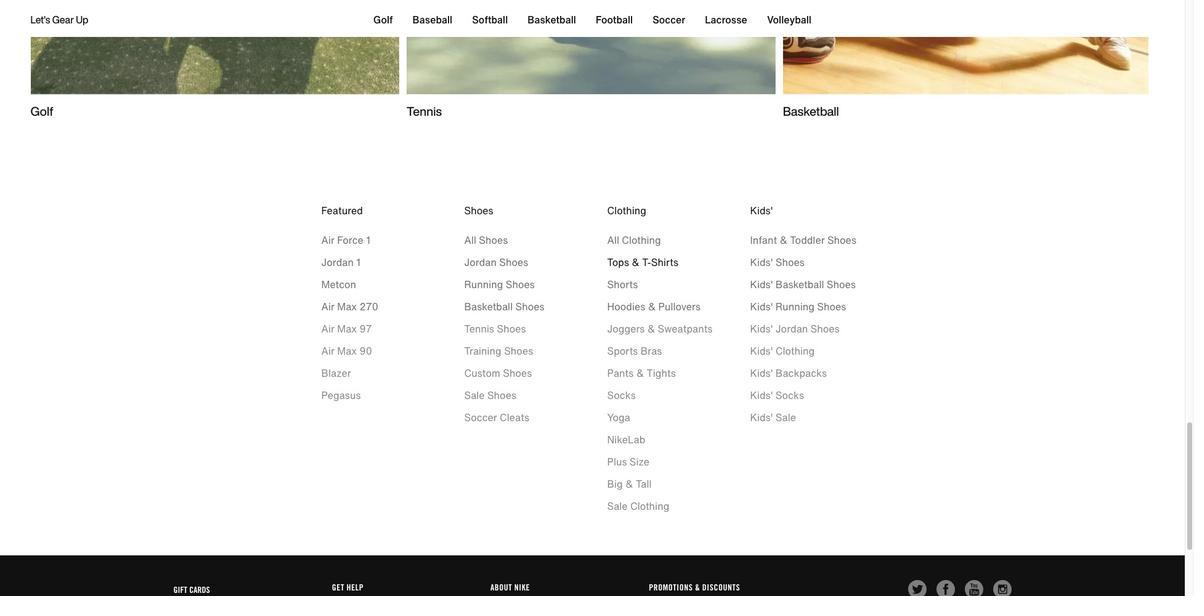 Task type: locate. For each thing, give the bounding box(es) containing it.
kids' for kids' running shoes
[[750, 300, 773, 314]]

training shoes
[[464, 344, 533, 359]]

1 vertical spatial soccer
[[464, 410, 497, 425]]

0 vertical spatial max
[[337, 300, 357, 314]]

kids' clothing
[[750, 344, 815, 359]]

& right infant at right top
[[780, 233, 787, 248]]

shoes for sale shoes
[[487, 388, 516, 403]]

custom shoes link
[[464, 366, 578, 381]]

gift cards link
[[173, 585, 210, 595]]

1 horizontal spatial all
[[607, 233, 619, 248]]

kids' shoes link
[[750, 255, 864, 270]]

secondary element
[[30, 0, 1154, 37]]

0 vertical spatial sale
[[464, 388, 485, 403]]

sale shoes link
[[464, 388, 578, 403]]

air down metcon
[[321, 300, 335, 314]]

toddler
[[790, 233, 825, 248]]

1 vertical spatial running
[[776, 300, 814, 314]]

hoodies & pullovers link
[[607, 300, 721, 314]]

7 kids' from the top
[[750, 388, 773, 403]]

kids' socks
[[750, 388, 804, 403]]

kids' for kids' backpacks
[[750, 366, 773, 381]]

all for all shoes
[[464, 233, 476, 248]]

air up the blazer
[[321, 344, 335, 359]]

jordan 1
[[321, 255, 361, 270]]

shoes down the training shoes link
[[503, 366, 532, 381]]

football
[[596, 12, 633, 27]]

gear up. nike.com image
[[30, 0, 399, 120], [407, 0, 776, 120], [783, 0, 1152, 120]]

0 horizontal spatial jordan
[[321, 255, 354, 270]]

air up air max 90
[[321, 322, 335, 336]]

gear
[[52, 12, 74, 27]]

0 horizontal spatial sale
[[464, 388, 485, 403]]

3 air from the top
[[321, 322, 335, 336]]

& for hoodies
[[648, 300, 656, 314]]

3 gear up. nike.com image from the left
[[783, 0, 1152, 120]]

2 vertical spatial clothing
[[630, 499, 669, 514]]

shoes down basketball shoes
[[497, 322, 526, 336]]

tennis inside gear up. nike.com image
[[407, 102, 442, 120]]

0 vertical spatial running
[[464, 277, 503, 292]]

soccer inside menu
[[653, 12, 685, 27]]

all up jordan shoes
[[464, 233, 476, 248]]

4 kids' from the top
[[750, 322, 773, 336]]

joggers
[[607, 322, 645, 336]]

get help link
[[332, 583, 364, 593]]

tops & t-shirts
[[607, 255, 678, 270]]

shoes down tennis shoes link
[[504, 344, 533, 359]]

kids' up the 'kids' sale'
[[750, 388, 773, 403]]

soccer cleats link
[[464, 410, 578, 425]]

lacrosse
[[705, 12, 747, 27]]

joggers & sweatpants
[[607, 322, 713, 336]]

1 horizontal spatial golf
[[373, 12, 393, 27]]

1 horizontal spatial jordan
[[464, 255, 497, 270]]

air force 1
[[321, 233, 371, 248]]

lacrosse link
[[705, 10, 747, 30]]

1 horizontal spatial tennis
[[464, 322, 494, 336]]

main content
[[0, 0, 1185, 521]]

air max 90
[[321, 344, 372, 359]]

all up tops
[[607, 233, 619, 248]]

get
[[332, 583, 344, 593]]

force
[[337, 233, 363, 248]]

soccer down sale shoes
[[464, 410, 497, 425]]

kids' for kids' jordan shoes
[[750, 322, 773, 336]]

big & tall link
[[607, 477, 721, 492]]

1 horizontal spatial socks
[[776, 388, 804, 403]]

0 vertical spatial clothing
[[622, 233, 661, 248]]

shoes down custom shoes
[[487, 388, 516, 403]]

2 kids' from the top
[[750, 277, 773, 292]]

air
[[321, 233, 335, 248], [321, 300, 335, 314], [321, 322, 335, 336], [321, 344, 335, 359]]

socks down the kids' backpacks
[[776, 388, 804, 403]]

shoes for running shoes
[[506, 277, 535, 292]]

0 horizontal spatial golf
[[30, 102, 54, 120]]

tennis for tennis
[[407, 102, 442, 120]]

1 vertical spatial tennis
[[464, 322, 494, 336]]

& up "bras"
[[647, 322, 655, 336]]

air for air max 270
[[321, 300, 335, 314]]

3 max from the top
[[337, 344, 357, 359]]

0 horizontal spatial socks
[[607, 388, 636, 403]]

kids' up the kids' backpacks
[[750, 344, 773, 359]]

1 all from the left
[[464, 233, 476, 248]]

custom shoes
[[464, 366, 532, 381]]

shoes for all shoes
[[479, 233, 508, 248]]

kids' basketball shoes link
[[750, 277, 864, 292]]

tennis inside list
[[464, 322, 494, 336]]

list containing kids' jordan shoes
[[750, 322, 864, 433]]

soccer for soccer cleats
[[464, 410, 497, 425]]

2 horizontal spatial gear up. nike.com image
[[783, 0, 1152, 120]]

clothing up tops & t-shirts
[[622, 233, 661, 248]]

all clothing
[[607, 233, 661, 248]]

jordan
[[321, 255, 354, 270], [464, 255, 497, 270], [776, 322, 808, 336]]

list
[[321, 233, 435, 410], [464, 233, 578, 433], [607, 233, 721, 521], [750, 233, 864, 433], [321, 322, 435, 410], [464, 322, 578, 433], [607, 322, 721, 521], [750, 322, 864, 433]]

6 kids' from the top
[[750, 366, 773, 381]]

clothing for kids' clothing
[[776, 344, 815, 359]]

shoes right toddler
[[827, 233, 856, 248]]

kids' running shoes
[[750, 300, 846, 314]]

sale for sale shoes
[[464, 388, 485, 403]]

max for 270
[[337, 300, 357, 314]]

kids' down infant at right top
[[750, 255, 773, 270]]

metcon link
[[321, 277, 435, 292]]

kids' backpacks
[[750, 366, 827, 381]]

basketball inside secondary element
[[528, 12, 576, 27]]

kids' up kids' socks
[[750, 366, 773, 381]]

&
[[780, 233, 787, 248], [632, 255, 640, 270], [648, 300, 656, 314], [647, 322, 655, 336], [636, 366, 644, 381], [625, 477, 633, 492], [695, 583, 700, 593]]

clothing down "tall"
[[630, 499, 669, 514]]

backpacks
[[776, 366, 827, 381]]

sale down custom
[[464, 388, 485, 403]]

soccer inside list
[[464, 410, 497, 425]]

menu inside secondary element
[[373, 10, 811, 30]]

sale down big
[[607, 499, 628, 514]]

1 socks from the left
[[607, 388, 636, 403]]

2 vertical spatial max
[[337, 344, 357, 359]]

jordan down kids' running shoes
[[776, 322, 808, 336]]

sale clothing link
[[607, 499, 721, 514]]

0 horizontal spatial running
[[464, 277, 503, 292]]

1 gear up. nike.com image from the left
[[30, 0, 399, 120]]

1 horizontal spatial soccer
[[653, 12, 685, 27]]

running down jordan shoes
[[464, 277, 503, 292]]

kids' down kids' socks
[[750, 410, 773, 425]]

kids' sale
[[750, 410, 796, 425]]

promotions
[[649, 583, 693, 593]]

shoes up kids' basketball shoes
[[776, 255, 805, 270]]

270
[[360, 300, 378, 314]]

2 vertical spatial sale
[[607, 499, 628, 514]]

shoes up jordan shoes
[[479, 233, 508, 248]]

shoes for tennis shoes
[[497, 322, 526, 336]]

0 horizontal spatial gear up. nike.com image
[[30, 0, 399, 120]]

sale clothing
[[607, 499, 669, 514]]

softball link
[[472, 10, 508, 30]]

list containing tennis shoes
[[464, 322, 578, 433]]

1 vertical spatial golf
[[30, 102, 54, 120]]

sale
[[464, 388, 485, 403], [776, 410, 796, 425], [607, 499, 628, 514]]

1 max from the top
[[337, 300, 357, 314]]

get help
[[332, 583, 364, 593]]

air max 270 link
[[321, 300, 435, 314]]

90
[[360, 344, 372, 359]]

big
[[607, 477, 623, 492]]

menu
[[373, 10, 811, 30]]

tops & t-shirts link
[[607, 255, 721, 270]]

kids' up the kids' clothing
[[750, 322, 773, 336]]

1 vertical spatial clothing
[[776, 344, 815, 359]]

& up joggers & sweatpants
[[648, 300, 656, 314]]

& for infant
[[780, 233, 787, 248]]

max left 97
[[337, 322, 357, 336]]

1 vertical spatial sale
[[776, 410, 796, 425]]

kids' shoes
[[750, 255, 805, 270]]

max left '90'
[[337, 344, 357, 359]]

list containing air max 97
[[321, 322, 435, 410]]

0 horizontal spatial soccer
[[464, 410, 497, 425]]

air max 270
[[321, 300, 378, 314]]

1 vertical spatial max
[[337, 322, 357, 336]]

air left force at the left top
[[321, 233, 335, 248]]

sports bras link
[[607, 344, 721, 359]]

& left t-
[[632, 255, 640, 270]]

max for 90
[[337, 344, 357, 359]]

shoes up basketball shoes 'link'
[[506, 277, 535, 292]]

kids' backpacks link
[[750, 366, 864, 381]]

1 horizontal spatial sale
[[607, 499, 628, 514]]

sale for sale clothing
[[607, 499, 628, 514]]

& right big
[[625, 477, 633, 492]]

socks down pants
[[607, 388, 636, 403]]

kids' for kids' basketball shoes
[[750, 277, 773, 292]]

8 kids' from the top
[[750, 410, 773, 425]]

2 all from the left
[[607, 233, 619, 248]]

running shoes link
[[464, 277, 578, 292]]

kids' for kids' clothing
[[750, 344, 773, 359]]

& right pants
[[636, 366, 644, 381]]

let's
[[30, 12, 50, 27]]

0 horizontal spatial all
[[464, 233, 476, 248]]

1 horizontal spatial 1
[[366, 233, 371, 248]]

jordan down all shoes
[[464, 255, 497, 270]]

all
[[464, 233, 476, 248], [607, 233, 619, 248]]

0 vertical spatial golf
[[373, 12, 393, 27]]

1 right force at the left top
[[366, 233, 371, 248]]

list containing air force 1
[[321, 233, 435, 410]]

1 horizontal spatial gear up. nike.com image
[[407, 0, 776, 120]]

sports bras
[[607, 344, 662, 359]]

about nike
[[490, 583, 530, 593]]

plus size
[[607, 455, 649, 470]]

& for pants
[[636, 366, 644, 381]]

3 kids' from the top
[[750, 300, 773, 314]]

gift
[[173, 585, 187, 595]]

2 max from the top
[[337, 322, 357, 336]]

4 air from the top
[[321, 344, 335, 359]]

menu containing golf
[[373, 10, 811, 30]]

0 vertical spatial tennis
[[407, 102, 442, 120]]

kids' socks link
[[750, 388, 864, 403]]

soccer right football
[[653, 12, 685, 27]]

2 air from the top
[[321, 300, 335, 314]]

big & tall
[[607, 477, 652, 492]]

instagram image
[[993, 580, 1011, 596]]

size
[[630, 455, 649, 470]]

clothing
[[622, 233, 661, 248], [776, 344, 815, 359], [630, 499, 669, 514]]

custom
[[464, 366, 500, 381]]

shoes up tennis shoes link
[[515, 300, 544, 314]]

max left 270
[[337, 300, 357, 314]]

jordan shoes
[[464, 255, 528, 270]]

cleats
[[500, 410, 529, 425]]

promotions & discounts
[[649, 583, 740, 593]]

twitter image
[[908, 580, 926, 596]]

jordan up metcon
[[321, 255, 354, 270]]

0 horizontal spatial tennis
[[407, 102, 442, 120]]

1 down force at the left top
[[356, 255, 361, 270]]

5 kids' from the top
[[750, 344, 773, 359]]

shoes down all shoes link at the top
[[499, 255, 528, 270]]

yoga
[[607, 410, 630, 425]]

0 horizontal spatial 1
[[356, 255, 361, 270]]

blazer
[[321, 366, 351, 381]]

shorts link
[[607, 277, 721, 292]]

air for air max 90
[[321, 344, 335, 359]]

& for big
[[625, 477, 633, 492]]

1 vertical spatial 1
[[356, 255, 361, 270]]

& left discounts
[[695, 583, 700, 593]]

0 vertical spatial soccer
[[653, 12, 685, 27]]

gear up. nike.com image containing basketball
[[783, 0, 1152, 120]]

shoes for basketball shoes
[[515, 300, 544, 314]]

1 kids' from the top
[[750, 255, 773, 270]]

soccer
[[653, 12, 685, 27], [464, 410, 497, 425]]

& for promotions
[[695, 583, 700, 593]]

nike
[[514, 583, 530, 593]]

sale down kids' socks
[[776, 410, 796, 425]]

training shoes link
[[464, 344, 578, 359]]

2 gear up. nike.com image from the left
[[407, 0, 776, 120]]

clothing down kids' jordan shoes
[[776, 344, 815, 359]]

kids' up kids' jordan shoes
[[750, 300, 773, 314]]

kids' down the kids' shoes
[[750, 277, 773, 292]]

1 air from the top
[[321, 233, 335, 248]]

running up kids' jordan shoes
[[776, 300, 814, 314]]

golf inside gear up. nike.com image
[[30, 102, 54, 120]]



Task type: describe. For each thing, give the bounding box(es) containing it.
shoes for jordan shoes
[[499, 255, 528, 270]]

list containing all shoes
[[464, 233, 578, 433]]

2 socks from the left
[[776, 388, 804, 403]]

shirts
[[651, 255, 678, 270]]

air for air max 97
[[321, 322, 335, 336]]

tennis shoes link
[[464, 322, 578, 336]]

kids' sale link
[[750, 410, 864, 425]]

list containing joggers & sweatpants
[[607, 322, 721, 521]]

about
[[490, 583, 512, 593]]

nikelab link
[[607, 433, 721, 447]]

list containing infant & toddler shoes
[[750, 233, 864, 433]]

kids' for kids' socks
[[750, 388, 773, 403]]

tall
[[636, 477, 652, 492]]

metcon
[[321, 277, 356, 292]]

hoodies
[[607, 300, 645, 314]]

pants & tights link
[[607, 366, 721, 381]]

max for 97
[[337, 322, 357, 336]]

air for air force 1
[[321, 233, 335, 248]]

sale shoes
[[464, 388, 516, 403]]

all clothing link
[[607, 233, 721, 248]]

infant
[[750, 233, 777, 248]]

promotions & discounts link
[[649, 583, 740, 593]]

basketball inside gear up. nike.com image
[[783, 102, 839, 120]]

tennis for tennis shoes
[[464, 322, 494, 336]]

help
[[347, 583, 364, 593]]

nikelab
[[607, 433, 645, 447]]

all shoes
[[464, 233, 508, 248]]

97
[[360, 322, 372, 336]]

1 horizontal spatial running
[[776, 300, 814, 314]]

youtube image
[[965, 580, 983, 596]]

about nike link
[[490, 583, 530, 593]]

clothing for sale clothing
[[630, 499, 669, 514]]

air force 1 link
[[321, 233, 435, 248]]

air max 90 link
[[321, 344, 435, 359]]

& for joggers
[[647, 322, 655, 336]]

all for all clothing
[[607, 233, 619, 248]]

kids' jordan shoes
[[750, 322, 840, 336]]

pants & tights
[[607, 366, 676, 381]]

kids' running shoes link
[[750, 300, 864, 314]]

plus
[[607, 455, 627, 470]]

cards
[[189, 585, 210, 595]]

soccer for soccer
[[653, 12, 685, 27]]

pullovers
[[658, 300, 701, 314]]

kids' for kids' sale
[[750, 410, 773, 425]]

2 horizontal spatial jordan
[[776, 322, 808, 336]]

air max 97
[[321, 322, 372, 336]]

basketball link
[[528, 10, 576, 30]]

running shoes
[[464, 277, 535, 292]]

let's gear up
[[30, 12, 88, 27]]

2 horizontal spatial sale
[[776, 410, 796, 425]]

tennis shoes
[[464, 322, 526, 336]]

jordan shoes link
[[464, 255, 578, 270]]

infant & toddler shoes link
[[750, 233, 864, 248]]

pegasus
[[321, 388, 361, 403]]

jordan for shoes
[[464, 255, 497, 270]]

up
[[76, 12, 88, 27]]

sports
[[607, 344, 638, 359]]

clothing for all clothing
[[622, 233, 661, 248]]

& for tops
[[632, 255, 640, 270]]

shoes for custom shoes
[[503, 366, 532, 381]]

golf inside menu
[[373, 12, 393, 27]]

discounts
[[702, 583, 740, 593]]

training
[[464, 344, 501, 359]]

shoes for kids' shoes
[[776, 255, 805, 270]]

gear up. nike.com image containing golf
[[30, 0, 399, 120]]

main content containing golf
[[0, 0, 1185, 521]]

tops
[[607, 255, 629, 270]]

shoes for training shoes
[[504, 344, 533, 359]]

hoodies & pullovers
[[607, 300, 701, 314]]

shoes up kids' running shoes link
[[827, 277, 856, 292]]

soccer cleats
[[464, 410, 529, 425]]

pegasus link
[[321, 388, 435, 403]]

basketball shoes link
[[464, 300, 578, 314]]

t-
[[642, 255, 651, 270]]

football link
[[596, 10, 633, 30]]

shoes up kids' clothing link
[[811, 322, 840, 336]]

gear up. nike.com image containing tennis
[[407, 0, 776, 120]]

shoes up kids' jordan shoes link
[[817, 300, 846, 314]]

baseball
[[413, 12, 452, 27]]

yoga link
[[607, 410, 721, 425]]

bras
[[641, 344, 662, 359]]

kids' clothing link
[[750, 344, 864, 359]]

plus size link
[[607, 455, 721, 470]]

shorts
[[607, 277, 638, 292]]

socks link
[[607, 388, 721, 403]]

jordan 1 link
[[321, 255, 435, 270]]

facebook image
[[936, 580, 955, 596]]

basketball shoes
[[464, 300, 544, 314]]

jordan for force
[[321, 255, 354, 270]]

air max 97 link
[[321, 322, 435, 336]]

kids' for kids' shoes
[[750, 255, 773, 270]]

all shoes link
[[464, 233, 578, 248]]

golf link
[[373, 10, 393, 30]]

sweatpants
[[658, 322, 713, 336]]

pants
[[607, 366, 634, 381]]

0 vertical spatial 1
[[366, 233, 371, 248]]

volleyball link
[[767, 10, 811, 30]]

list containing all clothing
[[607, 233, 721, 521]]

softball
[[472, 12, 508, 27]]

volleyball
[[767, 12, 811, 27]]

blazer link
[[321, 366, 435, 381]]

baseball link
[[413, 10, 452, 30]]



Task type: vqa. For each thing, say whether or not it's contained in the screenshot.
2nd chevron image from the bottom
no



